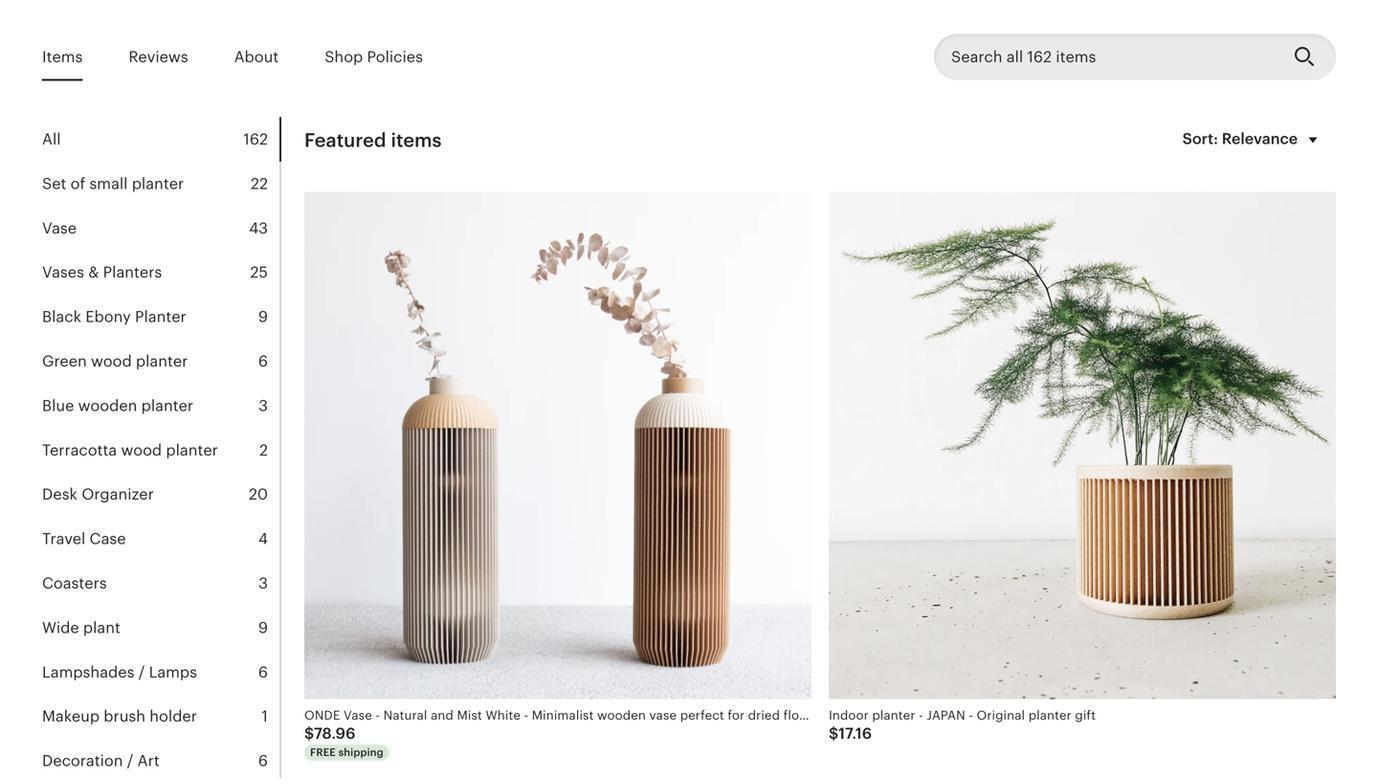 Task type: vqa. For each thing, say whether or not it's contained in the screenshot.


Task type: locate. For each thing, give the bounding box(es) containing it.
tab containing desk organizer
[[42, 473, 280, 517]]

43
[[249, 220, 268, 237]]

2 6 from the top
[[258, 664, 268, 681]]

3 down 4
[[259, 575, 268, 592]]

organizer
[[82, 486, 154, 503]]

policies
[[367, 48, 423, 65]]

20
[[249, 486, 268, 503]]

makeup brush holder
[[42, 708, 197, 725]]

22
[[251, 175, 268, 192]]

6 down 1
[[258, 753, 268, 770]]

of
[[70, 175, 85, 192]]

/
[[139, 664, 145, 681], [127, 753, 133, 770]]

for
[[728, 709, 745, 723]]

lampshades
[[42, 664, 135, 681]]

sort: relevance
[[1183, 130, 1298, 148]]

0 vertical spatial 9
[[258, 308, 268, 326]]

1 9 from the top
[[258, 308, 268, 326]]

$
[[304, 726, 314, 743], [829, 726, 839, 743]]

brush
[[104, 708, 146, 725]]

wood for terracotta
[[121, 442, 162, 459]]

planter up terracotta wood planter
[[141, 397, 193, 415]]

0 horizontal spatial vase
[[42, 220, 77, 237]]

14 tab from the top
[[42, 695, 280, 739]]

0 vertical spatial wood
[[91, 353, 132, 370]]

- right "japan"
[[969, 709, 974, 723]]

3 - from the left
[[919, 709, 924, 723]]

1 vertical spatial vase
[[344, 709, 372, 723]]

9 down 4
[[258, 619, 268, 637]]

desk
[[42, 486, 78, 503]]

15 tab from the top
[[42, 739, 280, 778]]

12 tab from the top
[[42, 606, 280, 650]]

0 vertical spatial 6
[[258, 353, 268, 370]]

1 vertical spatial 3
[[259, 575, 268, 592]]

planter left gift
[[1029, 709, 1072, 723]]

vase inside tab
[[42, 220, 77, 237]]

sort: relevance button
[[1172, 117, 1337, 163]]

1 horizontal spatial /
[[139, 664, 145, 681]]

onde
[[304, 709, 340, 723]]

indoor planter - japan - original planter gift image
[[829, 192, 1337, 699]]

9
[[258, 308, 268, 326], [258, 619, 268, 637]]

-
[[376, 709, 380, 723], [524, 709, 529, 723], [919, 709, 924, 723], [969, 709, 974, 723]]

/ left art
[[127, 753, 133, 770]]

9 tab from the top
[[42, 473, 280, 517]]

sections tab list
[[42, 117, 281, 778]]

ebony
[[85, 308, 131, 326]]

1 horizontal spatial vase
[[344, 709, 372, 723]]

reviews link
[[129, 35, 188, 79]]

0 vertical spatial wooden
[[78, 397, 137, 415]]

0 vertical spatial 3
[[259, 397, 268, 415]]

wood for green
[[91, 353, 132, 370]]

wide plant
[[42, 619, 121, 637]]

6 up 1
[[258, 664, 268, 681]]

1 $ from the left
[[304, 726, 314, 743]]

3 tab from the top
[[42, 206, 280, 251]]

0 horizontal spatial $
[[304, 726, 314, 743]]

9 down 25
[[258, 308, 268, 326]]

$ down onde
[[304, 726, 314, 743]]

wood down blue wooden planter
[[121, 442, 162, 459]]

plant
[[83, 619, 121, 637]]

tab containing wide plant
[[42, 606, 280, 650]]

11 tab from the top
[[42, 562, 280, 606]]

2 vertical spatial 6
[[258, 753, 268, 770]]

art
[[138, 753, 160, 770]]

3 up 2
[[259, 397, 268, 415]]

3
[[259, 397, 268, 415], [259, 575, 268, 592]]

lamps
[[149, 664, 197, 681]]

&
[[88, 264, 99, 281]]

green wood planter
[[42, 353, 188, 370]]

- right white
[[524, 709, 529, 723]]

/ left lamps
[[139, 664, 145, 681]]

vase up 78.96
[[344, 709, 372, 723]]

japan
[[927, 709, 966, 723]]

$ inside onde vase - natural and mist white - minimalist wooden vase perfect for dried flowers $ 78.96 free shipping
[[304, 726, 314, 743]]

1 vertical spatial wooden
[[598, 709, 646, 723]]

1 tab from the top
[[42, 117, 280, 162]]

78.96
[[314, 726, 356, 743]]

1 horizontal spatial wooden
[[598, 709, 646, 723]]

wooden left vase
[[598, 709, 646, 723]]

2 $ from the left
[[829, 726, 839, 743]]

vase
[[42, 220, 77, 237], [344, 709, 372, 723]]

minimalist
[[532, 709, 594, 723]]

tab
[[42, 117, 280, 162], [42, 162, 280, 206], [42, 206, 280, 251], [42, 251, 280, 295], [42, 295, 280, 339], [42, 339, 280, 384], [42, 384, 280, 428], [42, 428, 280, 473], [42, 473, 280, 517], [42, 517, 280, 562], [42, 562, 280, 606], [42, 606, 280, 650], [42, 650, 280, 695], [42, 695, 280, 739], [42, 739, 280, 778]]

shop policies link
[[325, 35, 423, 79]]

travel
[[42, 531, 86, 548]]

decoration / art
[[42, 753, 160, 770]]

planter left 2
[[166, 442, 218, 459]]

2 9 from the top
[[258, 619, 268, 637]]

1 6 from the top
[[258, 353, 268, 370]]

5 tab from the top
[[42, 295, 280, 339]]

black
[[42, 308, 81, 326]]

3 6 from the top
[[258, 753, 268, 770]]

1 vertical spatial 6
[[258, 664, 268, 681]]

- left "japan"
[[919, 709, 924, 723]]

onde vase - natural and mist white - minimalist wooden vase perfect for dried flowers image
[[304, 192, 812, 699]]

0 horizontal spatial wooden
[[78, 397, 137, 415]]

- left natural
[[376, 709, 380, 723]]

10 tab from the top
[[42, 517, 280, 562]]

wood
[[91, 353, 132, 370], [121, 442, 162, 459]]

2 tab from the top
[[42, 162, 280, 206]]

lampshades / lamps
[[42, 664, 197, 681]]

/ for lamps
[[139, 664, 145, 681]]

1 horizontal spatial $
[[829, 726, 839, 743]]

dried
[[748, 709, 780, 723]]

$ down indoor
[[829, 726, 839, 743]]

planter
[[132, 175, 184, 192], [136, 353, 188, 370], [141, 397, 193, 415], [166, 442, 218, 459], [873, 709, 916, 723], [1029, 709, 1072, 723]]

vases
[[42, 264, 84, 281]]

gift
[[1076, 709, 1096, 723]]

8 tab from the top
[[42, 428, 280, 473]]

planter right indoor
[[873, 709, 916, 723]]

1 vertical spatial 9
[[258, 619, 268, 637]]

6 for lamps
[[258, 664, 268, 681]]

0 horizontal spatial /
[[127, 753, 133, 770]]

green
[[42, 353, 87, 370]]

onde vase - natural and mist white - minimalist wooden vase perfect for dried flowers $ 78.96 free shipping
[[304, 709, 828, 759]]

coasters
[[42, 575, 107, 592]]

vase up the vases
[[42, 220, 77, 237]]

tab containing travel case
[[42, 517, 280, 562]]

9 for wide plant
[[258, 619, 268, 637]]

flowers
[[784, 709, 828, 723]]

1 3 from the top
[[259, 397, 268, 415]]

7 tab from the top
[[42, 384, 280, 428]]

makeup
[[42, 708, 100, 725]]

1 vertical spatial wood
[[121, 442, 162, 459]]

all
[[42, 131, 61, 148]]

wood down black ebony planter
[[91, 353, 132, 370]]

wooden down the green wood planter
[[78, 397, 137, 415]]

planter right the small
[[132, 175, 184, 192]]

sort:
[[1183, 130, 1219, 148]]

6 for planter
[[258, 353, 268, 370]]

0 vertical spatial vase
[[42, 220, 77, 237]]

/ for art
[[127, 753, 133, 770]]

6 up 2
[[258, 353, 268, 370]]

6 tab from the top
[[42, 339, 280, 384]]

1
[[262, 708, 268, 725]]

wooden
[[78, 397, 137, 415], [598, 709, 646, 723]]

4 tab from the top
[[42, 251, 280, 295]]

mist
[[457, 709, 482, 723]]

0 vertical spatial /
[[139, 664, 145, 681]]

set of small planter
[[42, 175, 184, 192]]

1 vertical spatial /
[[127, 753, 133, 770]]

13 tab from the top
[[42, 650, 280, 695]]

17.16
[[839, 726, 872, 743]]

2 3 from the top
[[259, 575, 268, 592]]

tab containing makeup brush holder
[[42, 695, 280, 739]]

tab containing set of small planter
[[42, 162, 280, 206]]

original
[[977, 709, 1026, 723]]

6
[[258, 353, 268, 370], [258, 664, 268, 681], [258, 753, 268, 770]]



Task type: describe. For each thing, give the bounding box(es) containing it.
Search all 162 items text field
[[934, 34, 1279, 80]]

decoration
[[42, 753, 123, 770]]

desk organizer
[[42, 486, 154, 503]]

tab containing all
[[42, 117, 280, 162]]

planter
[[135, 308, 186, 326]]

3 for blue wooden planter
[[259, 397, 268, 415]]

$ inside indoor planter - japan - original planter gift $ 17.16
[[829, 726, 839, 743]]

relevance
[[1223, 130, 1298, 148]]

shipping
[[339, 747, 384, 759]]

blue
[[42, 397, 74, 415]]

indoor
[[829, 709, 869, 723]]

about
[[234, 48, 279, 65]]

and
[[431, 709, 454, 723]]

indoor planter - japan - original planter gift $ 17.16
[[829, 709, 1096, 743]]

tab containing coasters
[[42, 562, 280, 606]]

blue wooden planter
[[42, 397, 193, 415]]

featured
[[304, 129, 386, 151]]

tab containing green wood planter
[[42, 339, 280, 384]]

about link
[[234, 35, 279, 79]]

6 for art
[[258, 753, 268, 770]]

vase
[[650, 709, 677, 723]]

travel case
[[42, 531, 126, 548]]

4 - from the left
[[969, 709, 974, 723]]

tab containing blue wooden planter
[[42, 384, 280, 428]]

case
[[90, 531, 126, 548]]

wide
[[42, 619, 79, 637]]

25
[[250, 264, 268, 281]]

tab containing black ebony planter
[[42, 295, 280, 339]]

terracotta wood planter
[[42, 442, 218, 459]]

2
[[259, 442, 268, 459]]

set
[[42, 175, 66, 192]]

holder
[[150, 708, 197, 725]]

4
[[258, 531, 268, 548]]

1 - from the left
[[376, 709, 380, 723]]

162
[[243, 131, 268, 148]]

small
[[89, 175, 128, 192]]

planters
[[103, 264, 162, 281]]

tab containing decoration / art
[[42, 739, 280, 778]]

vases & planters
[[42, 264, 162, 281]]

shop policies
[[325, 48, 423, 65]]

items
[[391, 129, 442, 151]]

tab containing terracotta wood planter
[[42, 428, 280, 473]]

terracotta
[[42, 442, 117, 459]]

planter down planter
[[136, 353, 188, 370]]

items link
[[42, 35, 83, 79]]

reviews
[[129, 48, 188, 65]]

featured items
[[304, 129, 442, 151]]

natural
[[384, 709, 428, 723]]

tab containing vases & planters
[[42, 251, 280, 295]]

9 for black ebony planter
[[258, 308, 268, 326]]

3 for coasters
[[259, 575, 268, 592]]

wooden inside onde vase - natural and mist white - minimalist wooden vase perfect for dried flowers $ 78.96 free shipping
[[598, 709, 646, 723]]

items
[[42, 48, 83, 65]]

perfect
[[680, 709, 725, 723]]

free
[[310, 747, 336, 759]]

black ebony planter
[[42, 308, 186, 326]]

white
[[486, 709, 521, 723]]

tab containing lampshades / lamps
[[42, 650, 280, 695]]

vase inside onde vase - natural and mist white - minimalist wooden vase perfect for dried flowers $ 78.96 free shipping
[[344, 709, 372, 723]]

tab containing vase
[[42, 206, 280, 251]]

wooden inside sections tab list
[[78, 397, 137, 415]]

shop
[[325, 48, 363, 65]]

2 - from the left
[[524, 709, 529, 723]]



